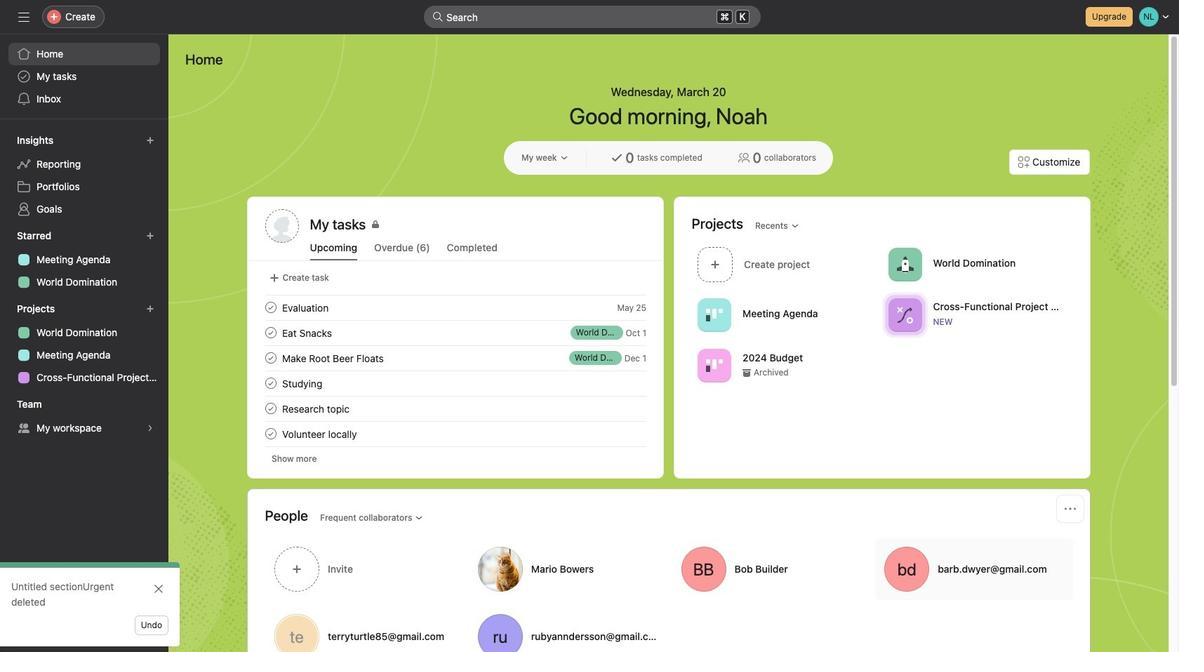 Task type: locate. For each thing, give the bounding box(es) containing it.
2 list item from the top
[[248, 320, 663, 345]]

3 mark complete checkbox from the top
[[262, 400, 279, 417]]

1 vertical spatial mark complete image
[[262, 350, 279, 367]]

Mark complete checkbox
[[262, 299, 279, 316], [262, 324, 279, 341], [262, 426, 279, 442]]

0 vertical spatial mark complete checkbox
[[262, 299, 279, 316]]

board image
[[706, 306, 723, 323], [706, 357, 723, 374]]

0 vertical spatial mark complete checkbox
[[262, 350, 279, 367]]

0 vertical spatial mark complete image
[[262, 299, 279, 316]]

rocket image
[[897, 256, 914, 273]]

new insights image
[[146, 136, 154, 145]]

1 list item from the top
[[248, 295, 663, 320]]

teams element
[[0, 392, 169, 442]]

see details, my workspace image
[[146, 424, 154, 433]]

2 vertical spatial mark complete image
[[262, 426, 279, 442]]

3 list item from the top
[[248, 345, 663, 371]]

2 vertical spatial mark complete image
[[262, 375, 279, 392]]

list item
[[248, 295, 663, 320], [248, 320, 663, 345], [248, 345, 663, 371], [248, 371, 663, 396], [248, 421, 663, 447]]

5 list item from the top
[[248, 421, 663, 447]]

mark complete image
[[262, 324, 279, 341], [262, 350, 279, 367], [262, 375, 279, 392]]

None field
[[424, 6, 761, 28]]

starred element
[[0, 223, 169, 296]]

2 board image from the top
[[706, 357, 723, 374]]

1 vertical spatial mark complete image
[[262, 400, 279, 417]]

2 vertical spatial mark complete checkbox
[[262, 426, 279, 442]]

new project or portfolio image
[[146, 305, 154, 313]]

close image
[[153, 584, 164, 595]]

0 vertical spatial mark complete image
[[262, 324, 279, 341]]

1 vertical spatial board image
[[706, 357, 723, 374]]

2 mark complete checkbox from the top
[[262, 375, 279, 392]]

Mark complete checkbox
[[262, 350, 279, 367], [262, 375, 279, 392], [262, 400, 279, 417]]

mark complete image
[[262, 299, 279, 316], [262, 400, 279, 417], [262, 426, 279, 442]]

4 list item from the top
[[248, 371, 663, 396]]

add profile photo image
[[265, 209, 299, 243]]

0 vertical spatial board image
[[706, 306, 723, 323]]

1 vertical spatial mark complete checkbox
[[262, 324, 279, 341]]

2 vertical spatial mark complete checkbox
[[262, 400, 279, 417]]

prominent image
[[433, 11, 444, 22]]

1 vertical spatial mark complete checkbox
[[262, 375, 279, 392]]

3 mark complete image from the top
[[262, 426, 279, 442]]

1 mark complete image from the top
[[262, 299, 279, 316]]

1 board image from the top
[[706, 306, 723, 323]]



Task type: vqa. For each thing, say whether or not it's contained in the screenshot.
Octopus Specimen New
no



Task type: describe. For each thing, give the bounding box(es) containing it.
2 mark complete image from the top
[[262, 400, 279, 417]]

line_and_symbols image
[[897, 306, 914, 323]]

Search tasks, projects, and more text field
[[424, 6, 761, 28]]

1 mark complete checkbox from the top
[[262, 299, 279, 316]]

add items to starred image
[[146, 232, 154, 240]]

hide sidebar image
[[18, 11, 29, 22]]

3 mark complete image from the top
[[262, 375, 279, 392]]

2 mark complete checkbox from the top
[[262, 324, 279, 341]]

2 mark complete image from the top
[[262, 350, 279, 367]]

1 mark complete image from the top
[[262, 324, 279, 341]]

3 mark complete checkbox from the top
[[262, 426, 279, 442]]

projects element
[[0, 296, 169, 392]]

insights element
[[0, 128, 169, 223]]

global element
[[0, 34, 169, 119]]

1 mark complete checkbox from the top
[[262, 350, 279, 367]]



